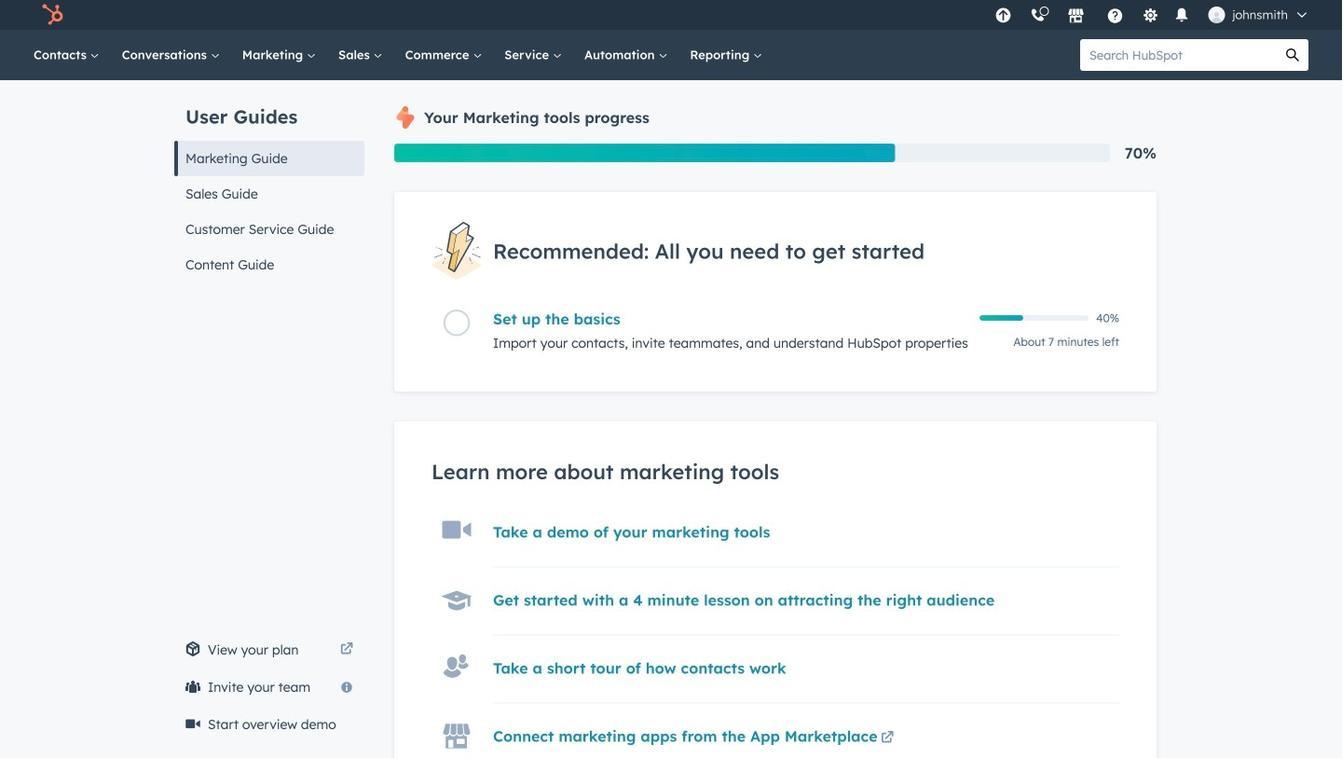 Task type: locate. For each thing, give the bounding box(es) containing it.
progress bar
[[394, 144, 896, 162]]

link opens in a new window image
[[340, 639, 353, 661], [340, 643, 353, 656], [881, 732, 894, 745]]

marketplaces image
[[1068, 8, 1085, 25]]

john smith image
[[1209, 7, 1225, 23]]

menu
[[986, 0, 1320, 30]]

[object object] complete progress bar
[[980, 315, 1024, 321]]

user guides element
[[174, 80, 365, 283]]



Task type: vqa. For each thing, say whether or not it's contained in the screenshot.
User Guides ELEMENT
yes



Task type: describe. For each thing, give the bounding box(es) containing it.
link opens in a new window image
[[881, 727, 894, 750]]

Search HubSpot search field
[[1081, 39, 1277, 71]]



